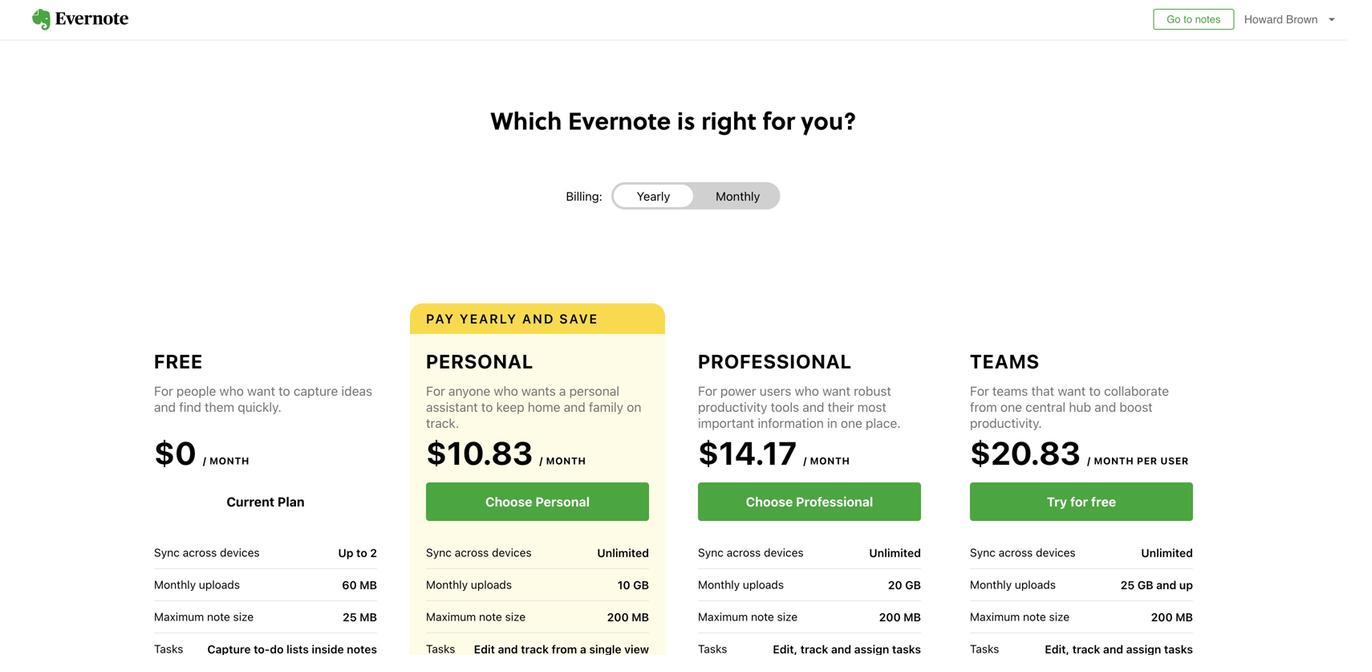 Task type: vqa. For each thing, say whether or not it's contained in the screenshot.
bottommost TAB LIST
no



Task type: describe. For each thing, give the bounding box(es) containing it.
$10.83 / month
[[426, 434, 586, 472]]

quickly.
[[238, 399, 282, 415]]

size for 60 mb
[[233, 610, 254, 623]]

who inside 'for power users who want robust productivity tools and their most important information in one place.'
[[795, 383, 820, 399]]

them
[[205, 399, 235, 415]]

brown
[[1287, 13, 1319, 26]]

month for $0
[[210, 455, 250, 466]]

monthly uploads for 25 gb and up
[[971, 578, 1057, 591]]

and left up
[[1157, 578, 1177, 591]]

maximum for 60 mb
[[154, 610, 204, 623]]

devices for 20 gb
[[764, 546, 804, 559]]

sync for 60 mb
[[154, 546, 180, 559]]

personal
[[426, 350, 534, 373]]

for teams that want to collaborate from one central hub and boost productivity.
[[971, 383, 1170, 431]]

sync across devices for 60
[[154, 546, 260, 559]]

maximum for 25 gb and up
[[971, 610, 1021, 623]]

who for free
[[220, 383, 244, 399]]

unlimited for 25 gb and up
[[1142, 546, 1194, 559]]

want for free
[[247, 383, 275, 399]]

want inside 'for power users who want robust productivity tools and their most important information in one place.'
[[823, 383, 851, 399]]

choose professional button
[[698, 482, 922, 521]]

important
[[698, 415, 755, 431]]

sync for 10 gb
[[426, 546, 452, 559]]

current plan button
[[154, 482, 377, 521]]

for for professional
[[698, 383, 718, 399]]

mb for 25 gb and up
[[1176, 610, 1194, 624]]

user
[[1161, 455, 1190, 466]]

choose personal
[[486, 494, 590, 509]]

productivity
[[698, 399, 768, 415]]

choose for choose personal
[[486, 494, 533, 509]]

collaborate
[[1105, 383, 1170, 399]]

25 mb
[[343, 610, 377, 624]]

sync across devices for 20
[[698, 546, 804, 559]]

month for $20.83
[[1095, 455, 1135, 466]]

maximum for 10 gb
[[426, 610, 476, 623]]

you?
[[801, 103, 857, 137]]

60
[[342, 578, 357, 591]]

devices for 60 mb
[[220, 546, 260, 559]]

family
[[589, 399, 624, 415]]

monthly for 60 mb
[[154, 578, 196, 591]]

anyone
[[449, 383, 491, 399]]

25 gb and up
[[1121, 578, 1194, 591]]

200 mb for 20 gb
[[880, 610, 922, 624]]

and inside for anyone who wants a personal assistant to keep home and family on track.
[[564, 399, 586, 415]]

howard
[[1245, 13, 1284, 26]]

go to notes
[[1168, 13, 1221, 25]]

$14.17
[[698, 434, 797, 472]]

teams
[[971, 350, 1040, 373]]

for people who want to capture ideas and find them quickly.
[[154, 383, 373, 415]]

up
[[1180, 578, 1194, 591]]

from
[[971, 399, 998, 415]]

place.
[[866, 415, 901, 431]]

track.
[[426, 415, 459, 431]]

across for 10
[[455, 546, 489, 559]]

want for teams
[[1058, 383, 1086, 399]]

to inside for teams that want to collaborate from one central hub and boost productivity.
[[1090, 383, 1101, 399]]

size for 20 gb
[[778, 610, 798, 623]]

monthly uploads for 60 mb
[[154, 578, 240, 591]]

on
[[627, 399, 642, 415]]

devices for 10 gb
[[492, 546, 532, 559]]

to right the go
[[1184, 13, 1193, 25]]

professional
[[698, 350, 853, 373]]

maximum note size for 60
[[154, 610, 254, 623]]

boost
[[1120, 399, 1153, 415]]

power
[[721, 383, 757, 399]]

their
[[828, 399, 855, 415]]

notes
[[1196, 13, 1221, 25]]

25 for 25 gb and up
[[1121, 578, 1135, 591]]

monthly uploads for 20 gb
[[698, 578, 784, 591]]

and
[[523, 311, 555, 326]]

capture
[[294, 383, 338, 399]]

people
[[177, 383, 216, 399]]

maximum note size for 10
[[426, 610, 526, 623]]

plan
[[278, 494, 305, 509]]

try for free
[[1047, 494, 1117, 509]]

try
[[1047, 494, 1068, 509]]

choose for choose professional
[[746, 494, 793, 509]]

200 for 10
[[608, 610, 629, 624]]

ideas
[[342, 383, 373, 399]]

month for $10.83
[[546, 455, 586, 466]]

uploads for 25 gb and up
[[1015, 578, 1057, 591]]

$0
[[154, 434, 197, 472]]

choose personal button
[[426, 482, 649, 521]]

to inside for people who want to capture ideas and find them quickly.
[[279, 383, 290, 399]]

choose professional
[[746, 494, 874, 509]]

sync across devices for 25
[[971, 546, 1076, 559]]

across for 25
[[999, 546, 1033, 559]]

tools
[[771, 399, 800, 415]]

$0 / month
[[154, 434, 250, 472]]

current plan
[[227, 494, 305, 509]]

mb for 20 gb
[[904, 610, 922, 624]]

200 mb for 10 gb
[[608, 610, 649, 624]]

who for personal
[[494, 383, 518, 399]]

in
[[828, 415, 838, 431]]

monthly for 25 gb and up
[[971, 578, 1012, 591]]

central
[[1026, 399, 1066, 415]]

mb right "60"
[[360, 578, 377, 591]]

20 gb
[[889, 578, 922, 591]]

/ for $20.83
[[1088, 455, 1092, 466]]

$20.83 / month per user
[[971, 434, 1190, 472]]

keep
[[497, 399, 525, 415]]

for inside button
[[1071, 494, 1089, 509]]

sync across devices for 10
[[426, 546, 532, 559]]

20
[[889, 578, 903, 591]]

billing:
[[566, 189, 603, 203]]

/ for $10.83
[[540, 455, 543, 466]]

200 for 20
[[880, 610, 901, 624]]

for for teams
[[971, 383, 990, 399]]

save
[[560, 311, 599, 326]]

hub
[[1070, 399, 1092, 415]]

sync for 20 gb
[[698, 546, 724, 559]]



Task type: locate. For each thing, give the bounding box(es) containing it.
3 200 mb from the left
[[1152, 610, 1194, 624]]

2 who from the left
[[494, 383, 518, 399]]

and down a
[[564, 399, 586, 415]]

/ down information
[[804, 455, 808, 466]]

month inside $10.83 / month
[[546, 455, 586, 466]]

2 horizontal spatial who
[[795, 383, 820, 399]]

devices for 25 gb and up
[[1036, 546, 1076, 559]]

month up personal
[[546, 455, 586, 466]]

which
[[491, 103, 562, 137]]

25
[[1121, 578, 1135, 591], [343, 610, 357, 624]]

monthly for 10 gb
[[426, 578, 468, 591]]

maximum for 20 gb
[[698, 610, 748, 623]]

0 horizontal spatial 25
[[343, 610, 357, 624]]

mb for 60 mb
[[360, 610, 377, 624]]

4 for from the left
[[971, 383, 990, 399]]

4 note from the left
[[1024, 610, 1047, 623]]

0 vertical spatial one
[[1001, 399, 1023, 415]]

3 for from the left
[[698, 383, 718, 399]]

uploads for 10 gb
[[471, 578, 512, 591]]

devices
[[220, 546, 260, 559], [492, 546, 532, 559], [764, 546, 804, 559], [1036, 546, 1076, 559]]

one inside for teams that want to collaborate from one central hub and boost productivity.
[[1001, 399, 1023, 415]]

and inside for people who want to capture ideas and find them quickly.
[[154, 399, 176, 415]]

25 left up
[[1121, 578, 1135, 591]]

to up hub
[[1090, 383, 1101, 399]]

2 horizontal spatial 200 mb
[[1152, 610, 1194, 624]]

who inside for anyone who wants a personal assistant to keep home and family on track.
[[494, 383, 518, 399]]

200 mb down 10
[[608, 610, 649, 624]]

$14.17 / month
[[698, 434, 851, 472]]

1 horizontal spatial 200 mb
[[880, 610, 922, 624]]

size for 10 gb
[[505, 610, 526, 623]]

/ right $0
[[203, 455, 207, 466]]

3 gb from the left
[[1138, 578, 1154, 591]]

for for personal
[[426, 383, 445, 399]]

200 mb
[[608, 610, 649, 624], [880, 610, 922, 624], [1152, 610, 1194, 624]]

2 size from the left
[[505, 610, 526, 623]]

uploads for 60 mb
[[199, 578, 240, 591]]

3 want from the left
[[1058, 383, 1086, 399]]

/ inside $14.17 / month
[[804, 455, 808, 466]]

3 across from the left
[[727, 546, 761, 559]]

per
[[1138, 455, 1158, 466]]

month inside $20.83 / month per user
[[1095, 455, 1135, 466]]

3 uploads from the left
[[743, 578, 784, 591]]

25 for 25 mb
[[343, 610, 357, 624]]

4 sync from the left
[[971, 546, 996, 559]]

professional
[[796, 494, 874, 509]]

want up hub
[[1058, 383, 1086, 399]]

sync across devices down current
[[154, 546, 260, 559]]

1 horizontal spatial 25
[[1121, 578, 1135, 591]]

0 horizontal spatial 200 mb
[[608, 610, 649, 624]]

60 mb
[[342, 578, 377, 591]]

note for 20 gb
[[751, 610, 775, 623]]

mb down up
[[1176, 610, 1194, 624]]

1 200 from the left
[[608, 610, 629, 624]]

1 choose from the left
[[486, 494, 533, 509]]

200 down 25 gb and up
[[1152, 610, 1173, 624]]

2 across from the left
[[455, 546, 489, 559]]

2 200 from the left
[[880, 610, 901, 624]]

0 horizontal spatial one
[[841, 415, 863, 431]]

1 for from the left
[[154, 383, 173, 399]]

200
[[608, 610, 629, 624], [880, 610, 901, 624], [1152, 610, 1173, 624]]

home
[[528, 399, 561, 415]]

2 horizontal spatial want
[[1058, 383, 1086, 399]]

1 vertical spatial for
[[1071, 494, 1089, 509]]

2 / from the left
[[540, 455, 543, 466]]

4 devices from the left
[[1036, 546, 1076, 559]]

2 sync from the left
[[426, 546, 452, 559]]

note
[[207, 610, 230, 623], [479, 610, 502, 623], [751, 610, 775, 623], [1024, 610, 1047, 623]]

for power users who want robust productivity tools and their most important information in one place.
[[698, 383, 901, 431]]

1 horizontal spatial choose
[[746, 494, 793, 509]]

0 horizontal spatial choose
[[486, 494, 533, 509]]

who up tools
[[795, 383, 820, 399]]

up to 2
[[338, 546, 377, 559]]

and
[[154, 399, 176, 415], [564, 399, 586, 415], [803, 399, 825, 415], [1095, 399, 1117, 415], [1157, 578, 1177, 591]]

devices down choose personal
[[492, 546, 532, 559]]

sync across devices down try
[[971, 546, 1076, 559]]

mb for 10 gb
[[632, 610, 649, 624]]

devices down choose professional
[[764, 546, 804, 559]]

who up them
[[220, 383, 244, 399]]

4 month from the left
[[1095, 455, 1135, 466]]

and left find
[[154, 399, 176, 415]]

gb for 25
[[1138, 578, 1154, 591]]

200 down 10
[[608, 610, 629, 624]]

4 across from the left
[[999, 546, 1033, 559]]

choose inside button
[[486, 494, 533, 509]]

to
[[1184, 13, 1193, 25], [279, 383, 290, 399], [1090, 383, 1101, 399], [482, 399, 493, 415], [357, 546, 368, 559]]

who inside for people who want to capture ideas and find them quickly.
[[220, 383, 244, 399]]

4 maximum note size from the left
[[971, 610, 1070, 623]]

that
[[1032, 383, 1055, 399]]

up
[[338, 546, 354, 559]]

unlimited up 10
[[598, 546, 649, 559]]

200 mb down up
[[1152, 610, 1194, 624]]

personal
[[536, 494, 590, 509]]

month inside "$0 / month"
[[210, 455, 250, 466]]

one
[[1001, 399, 1023, 415], [841, 415, 863, 431]]

unlimited for 20 gb
[[870, 546, 922, 559]]

3 200 from the left
[[1152, 610, 1173, 624]]

4 sync across devices from the left
[[971, 546, 1076, 559]]

for inside for anyone who wants a personal assistant to keep home and family on track.
[[426, 383, 445, 399]]

month inside $14.17 / month
[[811, 455, 851, 466]]

1 vertical spatial one
[[841, 415, 863, 431]]

gb right 10
[[634, 578, 649, 591]]

1 horizontal spatial one
[[1001, 399, 1023, 415]]

2 want from the left
[[823, 383, 851, 399]]

note for 10 gb
[[479, 610, 502, 623]]

$10.83
[[426, 434, 533, 472]]

assistant
[[426, 399, 478, 415]]

3 monthly uploads from the left
[[698, 578, 784, 591]]

2 sync across devices from the left
[[426, 546, 532, 559]]

to left keep
[[482, 399, 493, 415]]

/ inside $20.83 / month per user
[[1088, 455, 1092, 466]]

1 month from the left
[[210, 455, 250, 466]]

one right in
[[841, 415, 863, 431]]

devices down current
[[220, 546, 260, 559]]

for right right
[[763, 103, 795, 137]]

is
[[677, 103, 696, 137]]

1 horizontal spatial 200
[[880, 610, 901, 624]]

sync across devices down choose personal
[[426, 546, 532, 559]]

try for free button
[[971, 482, 1194, 521]]

want up quickly.
[[247, 383, 275, 399]]

month up current
[[210, 455, 250, 466]]

2
[[370, 546, 377, 559]]

mb down 10 gb
[[632, 610, 649, 624]]

evernote image
[[16, 9, 145, 31]]

want up their
[[823, 383, 851, 399]]

1 horizontal spatial gb
[[906, 578, 922, 591]]

2 uploads from the left
[[471, 578, 512, 591]]

10 gb
[[618, 578, 649, 591]]

1 horizontal spatial for
[[1071, 494, 1089, 509]]

/ for $14.17
[[804, 455, 808, 466]]

maximum note size
[[154, 610, 254, 623], [426, 610, 526, 623], [698, 610, 798, 623], [971, 610, 1070, 623]]

and right hub
[[1095, 399, 1117, 415]]

free
[[154, 350, 203, 373]]

who
[[220, 383, 244, 399], [494, 383, 518, 399], [795, 383, 820, 399]]

uploads
[[199, 578, 240, 591], [471, 578, 512, 591], [743, 578, 784, 591], [1015, 578, 1057, 591]]

pay
[[426, 311, 455, 326]]

1 maximum note size from the left
[[154, 610, 254, 623]]

note for 25 gb and up
[[1024, 610, 1047, 623]]

sync across devices down choose professional
[[698, 546, 804, 559]]

3 size from the left
[[778, 610, 798, 623]]

for right try
[[1071, 494, 1089, 509]]

find
[[179, 399, 201, 415]]

2 unlimited from the left
[[870, 546, 922, 559]]

month
[[210, 455, 250, 466], [546, 455, 586, 466], [811, 455, 851, 466], [1095, 455, 1135, 466]]

yearly
[[637, 189, 671, 203]]

monthly uploads
[[154, 578, 240, 591], [426, 578, 512, 591], [698, 578, 784, 591], [971, 578, 1057, 591]]

200 for 25
[[1152, 610, 1173, 624]]

2 choose from the left
[[746, 494, 793, 509]]

wants
[[522, 383, 556, 399]]

3 sync across devices from the left
[[698, 546, 804, 559]]

2 devices from the left
[[492, 546, 532, 559]]

monthly uploads for 10 gb
[[426, 578, 512, 591]]

1 across from the left
[[183, 546, 217, 559]]

personal
[[570, 383, 620, 399]]

unlimited up 25 gb and up
[[1142, 546, 1194, 559]]

evernote link
[[16, 0, 145, 39]]

1 / from the left
[[203, 455, 207, 466]]

month down in
[[811, 455, 851, 466]]

robust
[[854, 383, 892, 399]]

note for 60 mb
[[207, 610, 230, 623]]

one down the 'teams'
[[1001, 399, 1023, 415]]

maximum note size for 20
[[698, 610, 798, 623]]

sync for 25 gb and up
[[971, 546, 996, 559]]

go to notes link
[[1154, 9, 1235, 30]]

want inside for people who want to capture ideas and find them quickly.
[[247, 383, 275, 399]]

1 maximum from the left
[[154, 610, 204, 623]]

0 horizontal spatial want
[[247, 383, 275, 399]]

1 size from the left
[[233, 610, 254, 623]]

2 note from the left
[[479, 610, 502, 623]]

gb for 10
[[634, 578, 649, 591]]

3 devices from the left
[[764, 546, 804, 559]]

right
[[702, 103, 757, 137]]

1 200 mb from the left
[[608, 610, 649, 624]]

1 devices from the left
[[220, 546, 260, 559]]

and inside for teams that want to collaborate from one central hub and boost productivity.
[[1095, 399, 1117, 415]]

to up quickly.
[[279, 383, 290, 399]]

3 maximum note size from the left
[[698, 610, 798, 623]]

/ inside "$0 / month"
[[203, 455, 207, 466]]

productivity.
[[971, 415, 1043, 431]]

month for $14.17
[[811, 455, 851, 466]]

4 size from the left
[[1050, 610, 1070, 623]]

want
[[247, 383, 275, 399], [823, 383, 851, 399], [1058, 383, 1086, 399]]

sync across devices
[[154, 546, 260, 559], [426, 546, 532, 559], [698, 546, 804, 559], [971, 546, 1076, 559]]

across for 60
[[183, 546, 217, 559]]

0 horizontal spatial who
[[220, 383, 244, 399]]

teams
[[993, 383, 1029, 399]]

2 gb from the left
[[906, 578, 922, 591]]

200 mb down 20 gb
[[880, 610, 922, 624]]

gb left up
[[1138, 578, 1154, 591]]

1 vertical spatial 25
[[343, 610, 357, 624]]

for inside for teams that want to collaborate from one central hub and boost productivity.
[[971, 383, 990, 399]]

for inside for people who want to capture ideas and find them quickly.
[[154, 383, 173, 399]]

1 who from the left
[[220, 383, 244, 399]]

/ up try for free
[[1088, 455, 1092, 466]]

and left their
[[803, 399, 825, 415]]

evernote
[[568, 103, 671, 137]]

1 gb from the left
[[634, 578, 649, 591]]

across for 20
[[727, 546, 761, 559]]

10
[[618, 578, 631, 591]]

choose down $10.83 / month
[[486, 494, 533, 509]]

0 horizontal spatial 200
[[608, 610, 629, 624]]

one inside 'for power users who want robust productivity tools and their most important information in one place.'
[[841, 415, 863, 431]]

howard brown
[[1245, 13, 1319, 26]]

/ for $0
[[203, 455, 207, 466]]

1 horizontal spatial unlimited
[[870, 546, 922, 559]]

and inside 'for power users who want robust productivity tools and their most important information in one place.'
[[803, 399, 825, 415]]

2 horizontal spatial unlimited
[[1142, 546, 1194, 559]]

/ up choose personal button
[[540, 455, 543, 466]]

200 mb for 25 gb and up
[[1152, 610, 1194, 624]]

for inside 'for power users who want robust productivity tools and their most important information in one place.'
[[698, 383, 718, 399]]

1 uploads from the left
[[199, 578, 240, 591]]

information
[[758, 415, 824, 431]]

1 note from the left
[[207, 610, 230, 623]]

1 horizontal spatial who
[[494, 383, 518, 399]]

3 month from the left
[[811, 455, 851, 466]]

1 sync from the left
[[154, 546, 180, 559]]

size
[[233, 610, 254, 623], [505, 610, 526, 623], [778, 610, 798, 623], [1050, 610, 1070, 623]]

0 horizontal spatial unlimited
[[598, 546, 649, 559]]

devices down try
[[1036, 546, 1076, 559]]

to left the 2
[[357, 546, 368, 559]]

2 month from the left
[[546, 455, 586, 466]]

4 uploads from the left
[[1015, 578, 1057, 591]]

users
[[760, 383, 792, 399]]

gb for 20
[[906, 578, 922, 591]]

go
[[1168, 13, 1181, 25]]

200 down 20
[[880, 610, 901, 624]]

2 maximum from the left
[[426, 610, 476, 623]]

want inside for teams that want to collaborate from one central hub and boost productivity.
[[1058, 383, 1086, 399]]

for for free
[[154, 383, 173, 399]]

1 want from the left
[[247, 383, 275, 399]]

which evernote is right for you?
[[491, 103, 857, 137]]

1 unlimited from the left
[[598, 546, 649, 559]]

pay yearly and save
[[426, 311, 599, 326]]

0 horizontal spatial gb
[[634, 578, 649, 591]]

1 monthly uploads from the left
[[154, 578, 240, 591]]

size for 25 gb and up
[[1050, 610, 1070, 623]]

for up productivity in the right of the page
[[698, 383, 718, 399]]

2 for from the left
[[426, 383, 445, 399]]

gb right 20
[[906, 578, 922, 591]]

for up from
[[971, 383, 990, 399]]

2 horizontal spatial 200
[[1152, 610, 1173, 624]]

a
[[559, 383, 566, 399]]

uploads for 20 gb
[[743, 578, 784, 591]]

choose down $14.17 / month
[[746, 494, 793, 509]]

choose inside button
[[746, 494, 793, 509]]

0 vertical spatial for
[[763, 103, 795, 137]]

monthly for 20 gb
[[698, 578, 740, 591]]

0 horizontal spatial for
[[763, 103, 795, 137]]

0 vertical spatial 25
[[1121, 578, 1135, 591]]

1 horizontal spatial want
[[823, 383, 851, 399]]

howard brown link
[[1241, 0, 1348, 39]]

most
[[858, 399, 887, 415]]

monthly
[[716, 189, 761, 203], [154, 578, 196, 591], [426, 578, 468, 591], [698, 578, 740, 591], [971, 578, 1012, 591]]

yearly
[[460, 311, 518, 326]]

for anyone who wants a personal assistant to keep home and family on track.
[[426, 383, 642, 431]]

who up keep
[[494, 383, 518, 399]]

maximum note size for 25
[[971, 610, 1070, 623]]

3 who from the left
[[795, 383, 820, 399]]

mb down 60 mb
[[360, 610, 377, 624]]

3 maximum from the left
[[698, 610, 748, 623]]

free
[[1092, 494, 1117, 509]]

unlimited up 20
[[870, 546, 922, 559]]

4 / from the left
[[1088, 455, 1092, 466]]

3 sync from the left
[[698, 546, 724, 559]]

choose
[[486, 494, 533, 509], [746, 494, 793, 509]]

unlimited for 10 gb
[[598, 546, 649, 559]]

3 unlimited from the left
[[1142, 546, 1194, 559]]

2 horizontal spatial gb
[[1138, 578, 1154, 591]]

2 monthly uploads from the left
[[426, 578, 512, 591]]

current
[[227, 494, 275, 509]]

2 200 mb from the left
[[880, 610, 922, 624]]

1 sync across devices from the left
[[154, 546, 260, 559]]

for left people
[[154, 383, 173, 399]]

for
[[763, 103, 795, 137], [1071, 494, 1089, 509]]

3 / from the left
[[804, 455, 808, 466]]

3 note from the left
[[751, 610, 775, 623]]

to inside for anyone who wants a personal assistant to keep home and family on track.
[[482, 399, 493, 415]]

2 maximum note size from the left
[[426, 610, 526, 623]]

month left the per
[[1095, 455, 1135, 466]]

25 down "60"
[[343, 610, 357, 624]]

4 maximum from the left
[[971, 610, 1021, 623]]

/
[[203, 455, 207, 466], [540, 455, 543, 466], [804, 455, 808, 466], [1088, 455, 1092, 466]]

mb down 20 gb
[[904, 610, 922, 624]]

$20.83
[[971, 434, 1082, 472]]

/ inside $10.83 / month
[[540, 455, 543, 466]]

for up the assistant
[[426, 383, 445, 399]]

4 monthly uploads from the left
[[971, 578, 1057, 591]]



